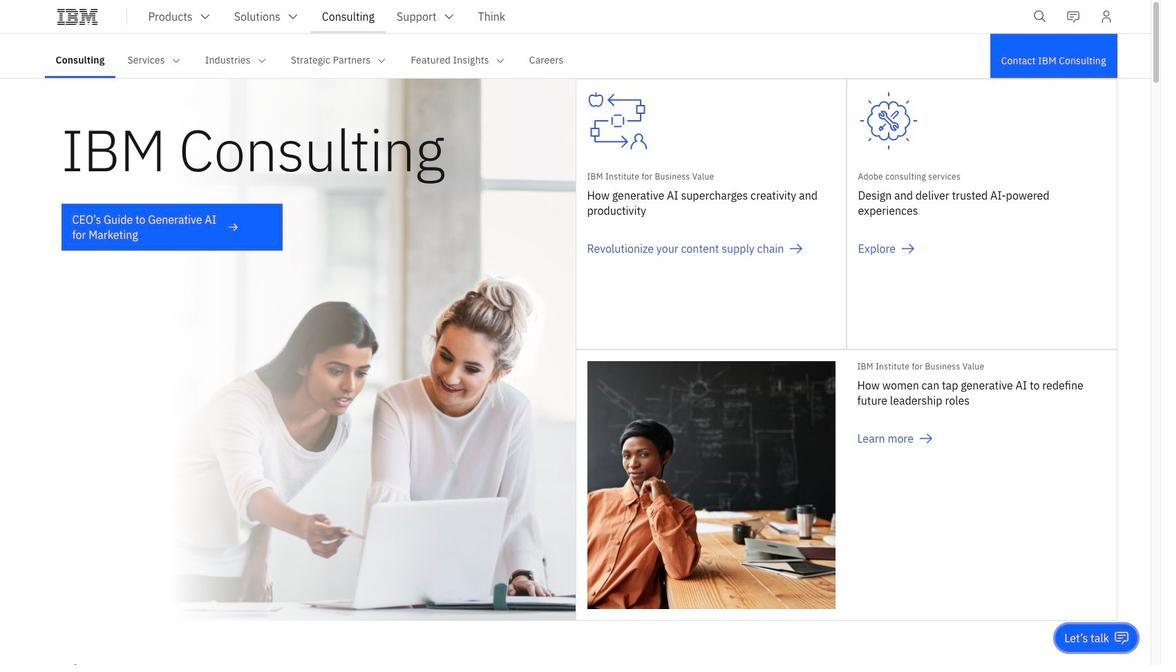 Task type: locate. For each thing, give the bounding box(es) containing it.
let's talk element
[[1065, 631, 1109, 646]]



